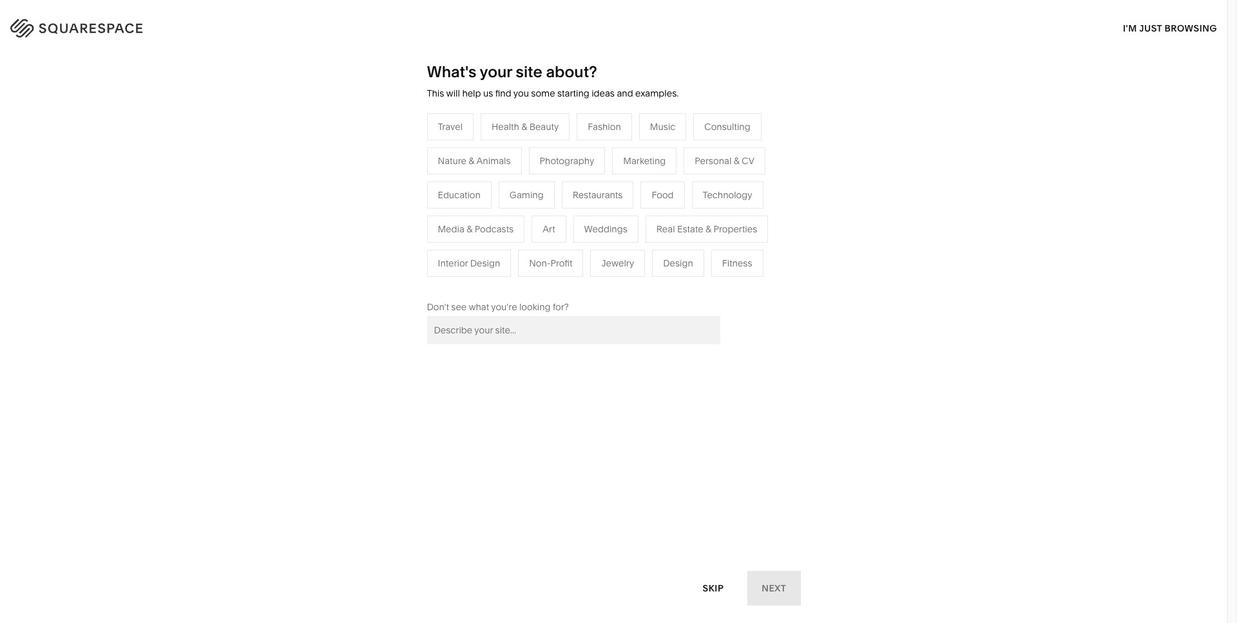 Task type: locate. For each thing, give the bounding box(es) containing it.
i'm
[[1123, 22, 1137, 34]]

1 horizontal spatial media
[[466, 263, 493, 274]]

travel link
[[466, 224, 504, 236]]

0 horizontal spatial estate
[[487, 321, 513, 332]]

properties inside option
[[714, 223, 757, 235]]

properties down looking
[[524, 321, 567, 332]]

1 vertical spatial weddings
[[466, 301, 510, 313]]

weddings
[[584, 223, 627, 235], [466, 301, 510, 313]]

skip
[[703, 583, 724, 594]]

travel inside option
[[438, 121, 463, 133]]

0 horizontal spatial real
[[466, 321, 485, 332]]

media & podcasts inside option
[[438, 223, 514, 235]]

properties up fitness radio
[[714, 223, 757, 235]]

& right the health at the top of the page
[[521, 121, 527, 133]]

real down what
[[466, 321, 485, 332]]

Weddings radio
[[573, 216, 638, 243]]

0 vertical spatial properties
[[714, 223, 757, 235]]

1 horizontal spatial animals
[[641, 243, 675, 255]]

Jewelry radio
[[590, 250, 645, 277]]

weddings link
[[466, 301, 523, 313]]

1 horizontal spatial nature
[[602, 243, 631, 255]]

non-
[[529, 258, 551, 269]]

media left travel link
[[438, 223, 464, 235]]

media & podcasts
[[438, 223, 514, 235], [466, 263, 542, 274]]

podcasts up the restaurants link
[[475, 223, 514, 235]]

home
[[602, 224, 628, 236]]

estate down the don't see what you're looking for?
[[487, 321, 513, 332]]

0 vertical spatial nature
[[438, 155, 466, 167]]

this
[[427, 88, 444, 99]]

what's your site about? this will help us find you some starting ideas and examples.
[[427, 62, 679, 99]]

properties
[[714, 223, 757, 235], [524, 321, 567, 332]]

&
[[521, 121, 527, 133], [469, 155, 474, 167], [734, 155, 740, 167], [467, 223, 473, 235], [706, 223, 711, 235], [631, 224, 636, 236], [633, 243, 639, 255], [495, 263, 501, 274], [516, 321, 521, 332]]

podcasts down the restaurants link
[[503, 263, 542, 274]]

1 design from the left
[[470, 258, 500, 269]]

media & podcasts down the restaurants link
[[466, 263, 542, 274]]

1 horizontal spatial weddings
[[584, 223, 627, 235]]

what's
[[427, 62, 476, 81]]

Marketing radio
[[612, 147, 677, 174]]

art
[[543, 223, 555, 235]]

some
[[531, 88, 555, 99]]

0 vertical spatial media
[[438, 223, 464, 235]]

food
[[652, 189, 674, 201]]

& left cv
[[734, 155, 740, 167]]

site
[[516, 62, 542, 81]]

find
[[495, 88, 511, 99]]

1 vertical spatial media & podcasts
[[466, 263, 542, 274]]

0 vertical spatial estate
[[677, 223, 703, 235]]

animals down decor on the right top of page
[[641, 243, 675, 255]]

0 horizontal spatial nature
[[438, 155, 466, 167]]

nature inside option
[[438, 155, 466, 167]]

nature up jewelry
[[602, 243, 631, 255]]

design down the restaurants link
[[470, 258, 500, 269]]

Don't see what you're looking for? field
[[427, 316, 720, 345]]

nature & animals down home & decor link
[[602, 243, 675, 255]]

podcasts
[[475, 223, 514, 235], [503, 263, 542, 274]]

real estate & properties
[[656, 223, 757, 235], [466, 321, 567, 332]]

travel down will in the left of the page
[[438, 121, 463, 133]]

real estate & properties down you're
[[466, 321, 567, 332]]

fitness inside radio
[[722, 258, 752, 269]]

real
[[656, 223, 675, 235], [466, 321, 485, 332]]

Technology radio
[[692, 182, 763, 209]]

0 horizontal spatial real estate & properties
[[466, 321, 567, 332]]

skip button
[[689, 571, 738, 607]]

1 vertical spatial animals
[[641, 243, 675, 255]]

real estate & properties link
[[466, 321, 580, 332]]

Nature & Animals radio
[[427, 147, 522, 174]]

0 horizontal spatial animals
[[476, 155, 511, 167]]

1 vertical spatial estate
[[487, 321, 513, 332]]

Music radio
[[639, 113, 686, 140]]

1 horizontal spatial nature & animals
[[602, 243, 675, 255]]

podcasts inside option
[[475, 223, 514, 235]]

media inside option
[[438, 223, 464, 235]]

nature & animals up education radio
[[438, 155, 511, 167]]

1 horizontal spatial design
[[663, 258, 693, 269]]

0 vertical spatial podcasts
[[475, 223, 514, 235]]

0 horizontal spatial design
[[470, 258, 500, 269]]

0 horizontal spatial media
[[438, 223, 464, 235]]

nature
[[438, 155, 466, 167], [602, 243, 631, 255]]

real up nature & animals link
[[656, 223, 675, 235]]

& up education radio
[[469, 155, 474, 167]]

interior design
[[438, 258, 500, 269]]

2 design from the left
[[663, 258, 693, 269]]

nature & animals
[[438, 155, 511, 167], [602, 243, 675, 255]]

0 vertical spatial real
[[656, 223, 675, 235]]

0 horizontal spatial nature & animals
[[438, 155, 511, 167]]

estate up design radio on the top of page
[[677, 223, 703, 235]]

don't
[[427, 301, 449, 313]]

restaurants inside option
[[573, 189, 623, 201]]

1 vertical spatial properties
[[524, 321, 567, 332]]

1 horizontal spatial fitness
[[722, 258, 752, 269]]

1 vertical spatial nature & animals
[[602, 243, 675, 255]]

design down nature & animals link
[[663, 258, 693, 269]]

1 horizontal spatial estate
[[677, 223, 703, 235]]

0 vertical spatial travel
[[438, 121, 463, 133]]

media & podcasts up the restaurants link
[[438, 223, 514, 235]]

technology
[[703, 189, 752, 201]]

nature down "travel" option
[[438, 155, 466, 167]]

Travel radio
[[427, 113, 474, 140]]

next
[[762, 583, 786, 594]]

0 horizontal spatial restaurants
[[466, 243, 516, 255]]

media
[[438, 223, 464, 235], [466, 263, 493, 274]]

1 horizontal spatial travel
[[466, 224, 491, 236]]

& inside personal & cv option
[[734, 155, 740, 167]]

fitness
[[722, 258, 752, 269], [602, 263, 632, 274]]

fitness down real estate & properties option
[[722, 258, 752, 269]]

1 horizontal spatial real estate & properties
[[656, 223, 757, 235]]

fitness down nature & animals link
[[602, 263, 632, 274]]

& down technology
[[706, 223, 711, 235]]

1 horizontal spatial real
[[656, 223, 675, 235]]

non-profit
[[529, 258, 572, 269]]

home & decor link
[[602, 224, 678, 236]]

0 vertical spatial real estate & properties
[[656, 223, 757, 235]]

Art radio
[[532, 216, 566, 243]]

0 horizontal spatial fitness
[[602, 263, 632, 274]]

templates link
[[588, 45, 644, 97]]

help
[[462, 88, 481, 99]]

real estate & properties down technology
[[656, 223, 757, 235]]

restaurants down travel link
[[466, 243, 516, 255]]

design
[[470, 258, 500, 269], [663, 258, 693, 269]]

0 vertical spatial restaurants
[[573, 189, 623, 201]]

1 vertical spatial real
[[466, 321, 485, 332]]

media down the restaurants link
[[466, 263, 493, 274]]

travel up the restaurants link
[[466, 224, 491, 236]]

Interior Design radio
[[427, 250, 511, 277]]

1 horizontal spatial restaurants
[[573, 189, 623, 201]]

i'm just browsing
[[1123, 22, 1217, 34]]

0 horizontal spatial properties
[[524, 321, 567, 332]]

Health & Beauty radio
[[481, 113, 570, 140]]

cv
[[742, 155, 754, 167]]

animals down the health at the top of the page
[[476, 155, 511, 167]]

restaurants
[[573, 189, 623, 201], [466, 243, 516, 255]]

0 vertical spatial weddings
[[584, 223, 627, 235]]

0 vertical spatial nature & animals
[[438, 155, 511, 167]]

travel
[[438, 121, 463, 133], [466, 224, 491, 236]]

& inside media & podcasts option
[[467, 223, 473, 235]]

education
[[438, 189, 481, 201]]

i'm just browsing link
[[1123, 10, 1217, 46]]

1 horizontal spatial properties
[[714, 223, 757, 235]]

0 vertical spatial media & podcasts
[[438, 223, 514, 235]]

0 horizontal spatial weddings
[[466, 301, 510, 313]]

Photography radio
[[529, 147, 605, 174]]

0 horizontal spatial travel
[[438, 121, 463, 133]]

you
[[513, 88, 529, 99]]

estate
[[677, 223, 703, 235], [487, 321, 513, 332]]

& right home
[[631, 224, 636, 236]]

& up interior design radio
[[467, 223, 473, 235]]

0 vertical spatial animals
[[476, 155, 511, 167]]

browsing
[[1165, 22, 1217, 34]]

animals
[[476, 155, 511, 167], [641, 243, 675, 255]]

profit
[[551, 258, 572, 269]]

restaurants up weddings option
[[573, 189, 623, 201]]

your
[[480, 62, 512, 81]]



Task type: vqa. For each thing, say whether or not it's contained in the screenshot.
starting
yes



Task type: describe. For each thing, give the bounding box(es) containing it.
myhra image
[[440, 486, 787, 624]]

us
[[483, 88, 493, 99]]

nature & animals link
[[602, 243, 688, 255]]

you're
[[491, 301, 517, 313]]

real estate & properties inside option
[[656, 223, 757, 235]]

& inside health & beauty radio
[[521, 121, 527, 133]]

health & beauty
[[492, 121, 559, 133]]

what
[[469, 301, 489, 313]]

just
[[1139, 22, 1162, 34]]

Education radio
[[427, 182, 492, 209]]

next button
[[748, 572, 801, 606]]

personal
[[695, 155, 732, 167]]

health
[[492, 121, 519, 133]]

music
[[650, 121, 675, 133]]

1 vertical spatial media
[[466, 263, 493, 274]]

1 vertical spatial real estate & properties
[[466, 321, 567, 332]]

products
[[499, 65, 552, 77]]

media & podcasts link
[[466, 263, 555, 274]]

Non-Profit radio
[[518, 250, 583, 277]]

Gaming radio
[[499, 182, 555, 209]]

Design radio
[[652, 250, 704, 277]]

nature & animals inside option
[[438, 155, 511, 167]]

jewelry
[[601, 258, 634, 269]]

about?
[[546, 62, 597, 81]]

& down the restaurants link
[[495, 263, 501, 274]]

Real Estate & Properties radio
[[645, 216, 768, 243]]

& inside the nature & animals option
[[469, 155, 474, 167]]

will
[[446, 88, 460, 99]]

products button
[[499, 45, 562, 97]]

1 vertical spatial nature
[[602, 243, 631, 255]]

examples.
[[635, 88, 679, 99]]

and
[[617, 88, 633, 99]]

interior
[[438, 258, 468, 269]]

ideas
[[592, 88, 615, 99]]

Media & Podcasts radio
[[427, 216, 525, 243]]

fitness link
[[602, 263, 645, 274]]

Consulting radio
[[694, 113, 761, 140]]

1 vertical spatial travel
[[466, 224, 491, 236]]

fashion
[[588, 121, 621, 133]]

animals inside option
[[476, 155, 511, 167]]

design inside design radio
[[663, 258, 693, 269]]

photography
[[540, 155, 594, 167]]

gaming
[[510, 189, 544, 201]]

weddings inside option
[[584, 223, 627, 235]]

& down home & decor
[[633, 243, 639, 255]]

home & decor
[[602, 224, 665, 236]]

what's your site about? main content
[[0, 0, 1237, 624]]

for?
[[553, 301, 569, 313]]

1 vertical spatial restaurants
[[466, 243, 516, 255]]

see
[[451, 301, 467, 313]]

design inside interior design radio
[[470, 258, 500, 269]]

Fashion radio
[[577, 113, 632, 140]]

templates
[[588, 65, 644, 77]]

decor
[[639, 224, 665, 236]]

personal & cv
[[695, 155, 754, 167]]

Food radio
[[641, 182, 685, 209]]

& inside real estate & properties option
[[706, 223, 711, 235]]

real inside option
[[656, 223, 675, 235]]

1 vertical spatial podcasts
[[503, 263, 542, 274]]

Fitness radio
[[711, 250, 763, 277]]

looking
[[519, 301, 551, 313]]

starting
[[557, 88, 589, 99]]

beauty
[[529, 121, 559, 133]]

don't see what you're looking for?
[[427, 301, 569, 313]]

Personal & CV radio
[[684, 147, 765, 174]]

estate inside option
[[677, 223, 703, 235]]

& down you're
[[516, 321, 521, 332]]

restaurants link
[[466, 243, 529, 255]]

consulting
[[704, 121, 750, 133]]

Restaurants radio
[[562, 182, 634, 209]]

marketing
[[623, 155, 666, 167]]



